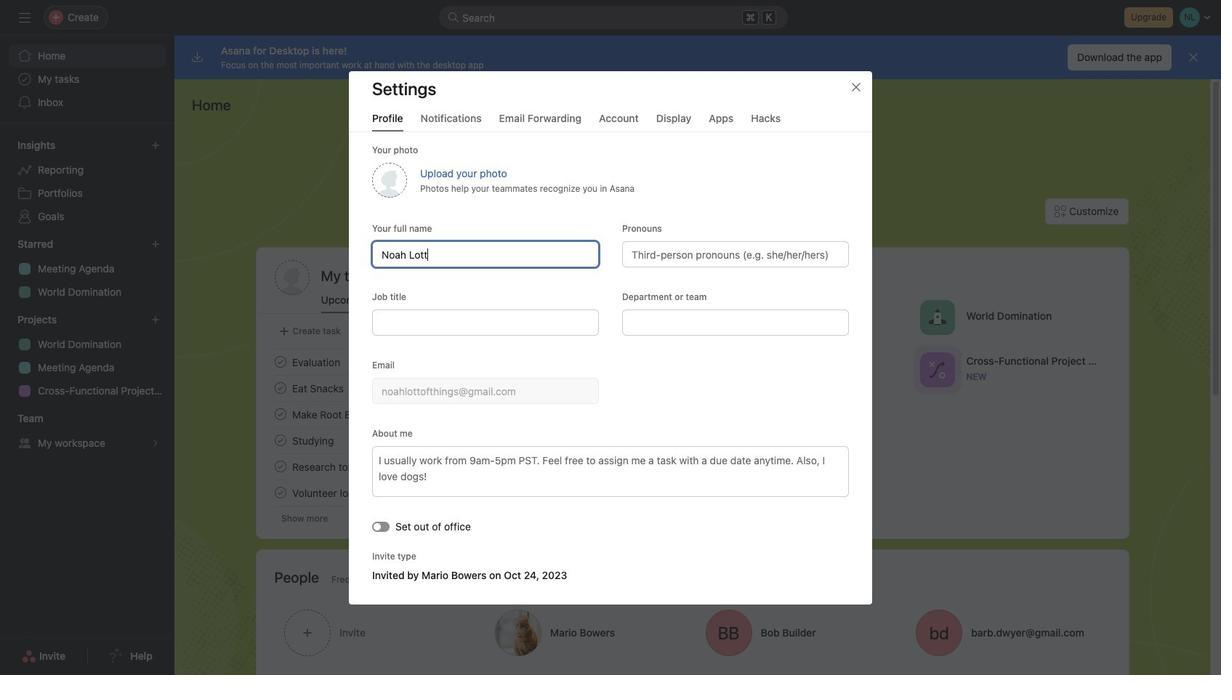 Task type: describe. For each thing, give the bounding box(es) containing it.
hide sidebar image
[[19, 12, 31, 23]]

2 mark complete checkbox from the top
[[272, 406, 289, 423]]

dismiss image
[[1188, 52, 1200, 63]]

2 mark complete image from the top
[[272, 432, 289, 449]]

2 mark complete checkbox from the top
[[272, 458, 289, 476]]

add profile photo image
[[275, 260, 309, 295]]

global element
[[0, 36, 175, 123]]

projects element
[[0, 307, 175, 406]]

1 mark complete checkbox from the top
[[272, 380, 289, 397]]

Third-person pronouns (e.g. she/her/hers) text field
[[622, 241, 849, 267]]

insights element
[[0, 132, 175, 231]]



Task type: locate. For each thing, give the bounding box(es) containing it.
2 mark complete image from the top
[[272, 406, 289, 423]]

Mark complete checkbox
[[272, 380, 289, 397], [272, 458, 289, 476], [272, 484, 289, 502]]

mark complete image
[[272, 353, 289, 371], [272, 406, 289, 423]]

teams element
[[0, 406, 175, 458]]

1 mark complete image from the top
[[272, 353, 289, 371]]

1 vertical spatial mark complete checkbox
[[272, 458, 289, 476]]

3 mark complete checkbox from the top
[[272, 432, 289, 449]]

0 vertical spatial mark complete checkbox
[[272, 353, 289, 371]]

1 vertical spatial mark complete checkbox
[[272, 406, 289, 423]]

switch
[[372, 521, 390, 532]]

1 mark complete checkbox from the top
[[272, 353, 289, 371]]

3 mark complete checkbox from the top
[[272, 484, 289, 502]]

rocket image
[[929, 309, 946, 326]]

1 vertical spatial mark complete image
[[272, 406, 289, 423]]

upload new photo image
[[372, 163, 407, 197]]

I usually work from 9am-5pm PST. Feel free to assign me a task with a due date anytime. Also, I love dogs! text field
[[372, 446, 849, 497]]

0 vertical spatial mark complete checkbox
[[272, 380, 289, 397]]

2 vertical spatial mark complete checkbox
[[272, 432, 289, 449]]

1 mark complete image from the top
[[272, 380, 289, 397]]

close image
[[851, 81, 862, 93]]

line_and_symbols image
[[929, 361, 946, 379]]

None text field
[[372, 309, 599, 336]]

prominent image
[[448, 12, 460, 23]]

3 mark complete image from the top
[[272, 458, 289, 476]]

4 mark complete image from the top
[[272, 484, 289, 502]]

0 vertical spatial mark complete image
[[272, 353, 289, 371]]

2 vertical spatial mark complete checkbox
[[272, 484, 289, 502]]

Mark complete checkbox
[[272, 353, 289, 371], [272, 406, 289, 423], [272, 432, 289, 449]]

mark complete image
[[272, 380, 289, 397], [272, 432, 289, 449], [272, 458, 289, 476], [272, 484, 289, 502]]

None text field
[[372, 241, 599, 267], [622, 309, 849, 336], [372, 378, 599, 404], [372, 241, 599, 267], [622, 309, 849, 336], [372, 378, 599, 404]]

starred element
[[0, 231, 175, 307]]



Task type: vqa. For each thing, say whether or not it's contained in the screenshot.
the top Portfolios
no



